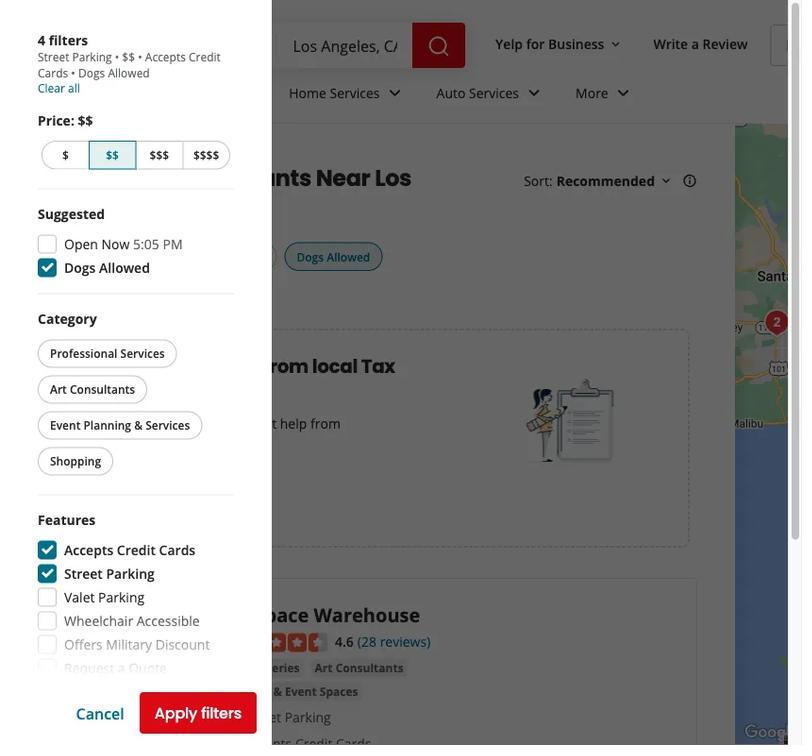 Task type: locate. For each thing, give the bounding box(es) containing it.
yelp inside yelp for business button
[[496, 35, 523, 53]]

1 horizontal spatial dogs allowed
[[297, 249, 371, 264]]

4 up clear
[[38, 31, 45, 49]]

2 group from the top
[[38, 510, 234, 701]]

24 chevron down v2 image right the more
[[613, 82, 635, 104]]

$$$ button
[[136, 141, 183, 170]]

keyboard shortcuts image
[[784, 735, 799, 745]]

0 horizontal spatial street parking
[[64, 565, 155, 583]]

street
[[38, 49, 69, 65], [64, 565, 103, 583], [245, 708, 281, 726]]

dogs
[[78, 65, 105, 80], [297, 249, 324, 264], [64, 259, 96, 277]]

estimates
[[165, 353, 260, 379]]

tell
[[70, 414, 91, 432]]

0 vertical spatial 4
[[38, 31, 45, 49]]

us
[[95, 414, 109, 432]]

art consultants button down (28 on the left
[[311, 659, 408, 678]]

0 horizontal spatial consultants
[[70, 382, 135, 397]]

16 chevron right v2 image
[[70, 147, 85, 162]]

4.6 star rating image
[[226, 633, 328, 652]]

yelp for business
[[496, 35, 605, 53]]

2 24 chevron down v2 image from the left
[[613, 82, 635, 104]]

discount
[[156, 636, 210, 654]]

1 horizontal spatial yelp
[[496, 35, 523, 53]]

4.6
[[335, 633, 354, 651]]

parking down 4 filters
[[72, 49, 112, 65]]

4
[[38, 31, 45, 49], [85, 250, 91, 262]]

shopping inside button
[[50, 453, 101, 469]]

0 vertical spatial from
[[263, 353, 309, 379]]

yelp left $
[[38, 146, 62, 162]]

1 vertical spatial $$
[[78, 111, 93, 129]]

dogs allowed inside button
[[297, 249, 371, 264]]

free price estimates from local tax professionals tell us about your project and get help from sponsored businesses.
[[70, 353, 395, 451]]

1 horizontal spatial filters
[[201, 703, 242, 724]]

consultants down (28 on the left
[[336, 660, 404, 676]]

1 vertical spatial 4
[[85, 250, 91, 262]]

apply filters
[[155, 703, 242, 724]]

art down professional
[[50, 382, 67, 397]]

(28 reviews) link
[[358, 631, 431, 651]]

1 vertical spatial accepts
[[64, 541, 114, 559]]

local
[[312, 353, 358, 379]]

1 vertical spatial shopping
[[50, 453, 101, 469]]

& inside button
[[134, 417, 143, 433]]

1 horizontal spatial 4
[[85, 250, 91, 262]]

0 vertical spatial filters
[[49, 31, 88, 49]]

0 horizontal spatial 24 chevron down v2 image
[[523, 82, 546, 104]]

all right clear
[[68, 80, 80, 95]]

open now 5:05 pm
[[64, 235, 183, 253]]

suggested
[[38, 205, 105, 223]]

0 horizontal spatial art
[[50, 382, 67, 397]]

0 vertical spatial a
[[692, 35, 700, 53]]

yelp
[[496, 35, 523, 53], [38, 146, 62, 162]]

2 vertical spatial $$
[[106, 147, 119, 163]]

from
[[263, 353, 309, 379], [311, 414, 341, 432]]

allowed inside button
[[327, 249, 371, 264]]

cards
[[38, 65, 68, 80], [159, 541, 196, 559]]

project
[[184, 414, 227, 432]]

event down 'galleries'
[[285, 684, 317, 699]]

filters up street parking • $$ •
[[49, 31, 88, 49]]

more
[[576, 84, 609, 102]]

services for auto services
[[469, 84, 519, 102]]

0 horizontal spatial a
[[118, 659, 125, 677]]

street parking • $$ •
[[38, 49, 145, 65]]

2 horizontal spatial art
[[315, 660, 333, 676]]

0 vertical spatial accepts credit cards
[[38, 49, 221, 80]]

art
[[50, 382, 67, 397], [229, 660, 247, 676], [315, 660, 333, 676]]

home
[[289, 84, 327, 102]]

street down 4 filters
[[38, 49, 69, 65]]

sort:
[[524, 172, 553, 190]]

california
[[140, 192, 252, 224]]

accepts credit cards
[[38, 49, 221, 80], [64, 541, 196, 559]]

16 checkmark v2 image
[[226, 710, 241, 725]]

0 horizontal spatial from
[[263, 353, 309, 379]]

1 vertical spatial street parking
[[245, 708, 331, 726]]

help
[[280, 414, 307, 432]]

1 horizontal spatial credit
[[189, 49, 221, 65]]

4 for 4 all
[[85, 250, 91, 262]]

yelp left the for
[[496, 35, 523, 53]]

street parking
[[64, 565, 155, 583], [245, 708, 331, 726]]

about
[[113, 414, 149, 432]]

los
[[375, 162, 412, 194]]

1 vertical spatial group
[[38, 510, 234, 701]]

consultants for art consultants
[[70, 382, 135, 397]]

businesses.
[[139, 433, 210, 451]]

1 horizontal spatial from
[[311, 414, 341, 432]]

0 horizontal spatial &
[[134, 417, 143, 433]]

offers military discount
[[64, 636, 210, 654]]

0 vertical spatial yelp
[[496, 35, 523, 53]]

accepts up price: $$ group
[[145, 49, 186, 65]]

art inside button
[[50, 382, 67, 397]]

shopping
[[92, 146, 145, 162], [50, 453, 101, 469]]

0 vertical spatial consultants
[[70, 382, 135, 397]]

1 vertical spatial &
[[274, 684, 282, 699]]

your
[[152, 414, 180, 432]]

filters for 4 filters
[[49, 31, 88, 49]]

& left your
[[134, 417, 143, 433]]

yelp for yelp link
[[38, 146, 62, 162]]

filters up 16 checkmark v2 image
[[201, 703, 242, 724]]

group
[[38, 204, 234, 278], [38, 510, 234, 701]]

1 vertical spatial a
[[118, 659, 125, 677]]

review
[[703, 35, 748, 53]]

0 horizontal spatial dogs allowed
[[64, 259, 150, 277]]

art up spaces
[[315, 660, 333, 676]]

from right help in the left bottom of the page
[[311, 414, 341, 432]]

a right write
[[692, 35, 700, 53]]

0 vertical spatial street parking
[[64, 565, 155, 583]]

cards inside accepts credit cards
[[38, 65, 68, 80]]

consultants inside art consultants venues & event spaces
[[336, 660, 404, 676]]

4 left all
[[85, 250, 91, 262]]

cards down 4 filters
[[38, 65, 68, 80]]

0 vertical spatial event
[[50, 417, 81, 433]]

24 chevron down v2 image for auto services
[[523, 82, 546, 104]]

shopping button
[[38, 447, 113, 476]]

consultants
[[70, 382, 135, 397], [336, 660, 404, 676]]

art consultants button
[[38, 375, 147, 404], [311, 659, 408, 678]]

allowed down near
[[327, 249, 371, 264]]

16 chevron right v2 image
[[152, 147, 167, 162]]

auto services link
[[422, 68, 561, 123]]

services for professional services
[[120, 346, 165, 361]]

parking down the venues & event spaces button
[[285, 708, 331, 726]]

1 vertical spatial filters
[[201, 703, 242, 724]]

dogs down near
[[297, 249, 324, 264]]

from left "local"
[[263, 353, 309, 379]]

1 vertical spatial from
[[311, 414, 341, 432]]

0 vertical spatial all
[[68, 80, 80, 95]]

see all
[[38, 683, 80, 701]]

4 inside 4 all
[[85, 250, 91, 262]]

0 horizontal spatial credit
[[117, 541, 156, 559]]

0 vertical spatial $$
[[122, 49, 135, 65]]

1 24 chevron down v2 image from the left
[[523, 82, 546, 104]]

get started
[[85, 492, 168, 513]]

0 horizontal spatial art consultants button
[[38, 375, 147, 404]]

street down venues
[[245, 708, 281, 726]]

dogs down open
[[64, 259, 96, 277]]

accepts credit cards down 4 filters
[[38, 49, 221, 80]]

art consultants button up "us"
[[38, 375, 147, 404]]

24 chevron down v2 image for more
[[613, 82, 635, 104]]

0 vertical spatial group
[[38, 204, 234, 278]]

services
[[330, 84, 380, 102], [469, 84, 519, 102], [120, 346, 165, 361], [146, 417, 190, 433]]

event left "us"
[[50, 417, 81, 433]]

dogs allowed down near
[[297, 249, 371, 264]]

street up valet
[[64, 565, 103, 583]]

street parking inside group
[[64, 565, 155, 583]]

group containing features
[[38, 510, 234, 701]]

allowed
[[108, 65, 150, 80], [327, 249, 371, 264], [99, 259, 150, 277]]

& down 'galleries'
[[274, 684, 282, 699]]

consultants inside category group
[[70, 382, 135, 397]]

1 horizontal spatial a
[[692, 35, 700, 53]]

business categories element
[[144, 68, 803, 123]]

1 horizontal spatial cards
[[159, 541, 196, 559]]

dogs allowed down now
[[64, 259, 150, 277]]

a
[[692, 35, 700, 53], [118, 659, 125, 677]]

consultants down the free
[[70, 382, 135, 397]]

category group
[[34, 309, 234, 479]]

event
[[50, 417, 81, 433], [285, 684, 317, 699]]

1 horizontal spatial street parking
[[245, 708, 331, 726]]

google image
[[740, 721, 803, 745]]

a for review
[[692, 35, 700, 53]]

all right see on the left of the page
[[64, 683, 80, 701]]

search image
[[428, 35, 451, 58]]

1 horizontal spatial &
[[274, 684, 282, 699]]

16 filter v2 image
[[54, 250, 69, 265]]

1 vertical spatial yelp
[[38, 146, 62, 162]]

24 chevron down v2 image inside more link
[[613, 82, 635, 104]]

all
[[68, 80, 80, 95], [64, 683, 80, 701]]

0 vertical spatial cards
[[38, 65, 68, 80]]

offers
[[64, 636, 103, 654]]

None search field
[[144, 23, 469, 68]]

street parking down the venues & event spaces button
[[245, 708, 331, 726]]

1 vertical spatial accepts credit cards
[[64, 541, 196, 559]]

0 vertical spatial accepts
[[145, 49, 186, 65]]

0 vertical spatial credit
[[189, 49, 221, 65]]

open
[[64, 235, 98, 253]]

allowed up price: $$ group
[[108, 65, 150, 80]]

1 vertical spatial street
[[64, 565, 103, 583]]

16 info v2 image
[[683, 174, 698, 189]]

0 horizontal spatial event
[[50, 417, 81, 433]]

& inside art consultants venues & event spaces
[[274, 684, 282, 699]]

1 horizontal spatial •
[[115, 49, 119, 65]]

filters group
[[38, 242, 387, 272]]

1 vertical spatial all
[[64, 683, 80, 701]]

0 horizontal spatial yelp
[[38, 146, 62, 162]]

0 horizontal spatial 4
[[38, 31, 45, 49]]

$$ button
[[89, 141, 136, 170]]

1 horizontal spatial accepts
[[145, 49, 186, 65]]

filters inside button
[[201, 703, 242, 724]]

1 vertical spatial cards
[[159, 541, 196, 559]]

free price estimates from local tax professionals image
[[527, 375, 621, 469]]

1 group from the top
[[38, 204, 234, 278]]

art up venues
[[229, 660, 247, 676]]

0 horizontal spatial filters
[[49, 31, 88, 49]]

price: $$
[[38, 111, 93, 129]]

top
[[38, 162, 80, 194]]

auto services
[[437, 84, 519, 102]]

1 vertical spatial event
[[285, 684, 317, 699]]

accepts down features
[[64, 541, 114, 559]]

1 horizontal spatial consultants
[[336, 660, 404, 676]]

1 vertical spatial consultants
[[336, 660, 404, 676]]

24 chevron down v2 image inside auto services link
[[523, 82, 546, 104]]

yelp for business button
[[488, 27, 631, 61]]

(28 reviews)
[[358, 633, 431, 651]]

1 horizontal spatial $$
[[106, 147, 119, 163]]

1 horizontal spatial 24 chevron down v2 image
[[613, 82, 635, 104]]

$$$$
[[194, 147, 219, 163]]

a down military on the bottom left of page
[[118, 659, 125, 677]]

$
[[62, 147, 69, 163]]

accepts credit cards down get started
[[64, 541, 196, 559]]

price:
[[38, 111, 74, 129]]

art inside button
[[229, 660, 247, 676]]

0 horizontal spatial $$
[[78, 111, 93, 129]]

0 vertical spatial street
[[38, 49, 69, 65]]

24 chevron down v2 image
[[523, 82, 546, 104], [613, 82, 635, 104]]

art for art consultants
[[50, 382, 67, 397]]

category
[[38, 310, 97, 328]]

accepts
[[145, 49, 186, 65], [64, 541, 114, 559]]

accountants inside top 10 best accountants near los angeles, california
[[165, 162, 312, 194]]

near
[[316, 162, 371, 194]]

filters for apply filters
[[201, 703, 242, 724]]

art consultants link
[[311, 659, 408, 678]]

cards down started
[[159, 541, 196, 559]]

1 horizontal spatial art consultants button
[[311, 659, 408, 678]]

24 chevron down v2 image down the for
[[523, 82, 546, 104]]

0 vertical spatial &
[[134, 417, 143, 433]]

1 horizontal spatial event
[[285, 684, 317, 699]]

0 horizontal spatial accepts
[[64, 541, 114, 559]]

apply
[[155, 703, 198, 724]]

spaces
[[320, 684, 358, 699]]

16 chevron down v2 image
[[609, 37, 624, 52]]

1 horizontal spatial art
[[229, 660, 247, 676]]

(28
[[358, 633, 377, 651]]

4 filters
[[38, 31, 88, 49]]

street parking up valet parking
[[64, 565, 155, 583]]

0 horizontal spatial cards
[[38, 65, 68, 80]]

dogs allowed button
[[285, 242, 383, 271]]

accepts inside accepts credit cards
[[145, 49, 186, 65]]



Task type: vqa. For each thing, say whether or not it's contained in the screenshot.
Thu 10:00
no



Task type: describe. For each thing, give the bounding box(es) containing it.
dogs right clear
[[78, 65, 105, 80]]

accountants link
[[175, 146, 246, 162]]

$ button
[[42, 141, 89, 170]]

apply filters button
[[140, 692, 257, 734]]

2 horizontal spatial •
[[138, 49, 142, 65]]

professional services
[[50, 346, 165, 361]]

event inside art consultants venues & event spaces
[[285, 684, 317, 699]]

professional services button
[[38, 340, 177, 368]]

sponsored
[[70, 433, 136, 451]]

request a quote
[[64, 659, 167, 677]]

0 horizontal spatial •
[[71, 65, 75, 80]]

yelp link
[[38, 146, 62, 162]]

started
[[115, 492, 168, 513]]

4 for 4 filters
[[38, 31, 45, 49]]

dogs inside group
[[64, 259, 96, 277]]

quote
[[129, 659, 167, 677]]

venues
[[229, 684, 271, 699]]

military
[[106, 636, 152, 654]]

galleries
[[250, 660, 300, 676]]

more link
[[561, 68, 650, 123]]

2 horizontal spatial $$
[[122, 49, 135, 65]]

0 vertical spatial art consultants button
[[38, 375, 147, 404]]

and
[[230, 414, 254, 432]]

a for quote
[[118, 659, 125, 677]]

wheelchair accessible
[[64, 612, 200, 630]]

venues & event spaces link
[[226, 682, 362, 701]]

artspace warehouse
[[226, 601, 421, 627]]

art inside art consultants venues & event spaces
[[315, 660, 333, 676]]

event inside button
[[50, 417, 81, 433]]

16 checkmark v2 image
[[226, 736, 241, 745]]

event planning & services
[[50, 417, 190, 433]]

shopping link
[[92, 146, 145, 162]]

event planning & services button
[[38, 411, 202, 440]]

1 vertical spatial credit
[[117, 541, 156, 559]]

wheelchair
[[64, 612, 133, 630]]

valet parking
[[64, 588, 145, 606]]

allowed down the open now 5:05 pm
[[99, 259, 150, 277]]

$$$
[[150, 147, 169, 163]]

yelp for yelp for business
[[496, 35, 523, 53]]

art consultants venues & event spaces
[[229, 660, 404, 699]]

best
[[111, 162, 161, 194]]

write
[[654, 35, 689, 53]]

cancel button
[[76, 703, 124, 723]]

lo link
[[771, 25, 803, 66]]

art galleries
[[229, 660, 300, 676]]

business
[[549, 35, 605, 53]]

$$ inside button
[[106, 147, 119, 163]]

5:05
[[133, 235, 159, 253]]

credit inside accepts credit cards
[[189, 49, 221, 65]]

get
[[85, 492, 111, 513]]

all for clear all
[[68, 80, 80, 95]]

top 10 best accountants near los angeles, california
[[38, 162, 412, 224]]

art galleries link
[[226, 659, 304, 678]]

art consultants
[[50, 382, 135, 397]]

striving artists framing and art services image
[[759, 304, 797, 342]]

• dogs allowed
[[68, 65, 150, 80]]

services for home services
[[330, 84, 380, 102]]

for
[[527, 35, 545, 53]]

clear all
[[38, 80, 80, 95]]

free
[[70, 353, 110, 379]]

artspace warehouse image
[[61, 601, 203, 743]]

parking up wheelchair accessible
[[98, 588, 145, 606]]

consultants for art consultants venues & event spaces
[[336, 660, 404, 676]]

see
[[38, 683, 61, 701]]

0 vertical spatial shopping
[[92, 146, 145, 162]]

24 chevron down v2 image
[[384, 82, 407, 104]]

professionals
[[70, 379, 196, 406]]

lo
[[787, 35, 803, 56]]

artspace warehouse link
[[226, 601, 421, 627]]

art galleries button
[[226, 659, 304, 678]]

write a review link
[[646, 27, 756, 61]]

price: $$ group
[[38, 110, 234, 173]]

reviews)
[[380, 633, 431, 651]]

$$$$ button
[[183, 141, 230, 170]]

price
[[114, 353, 161, 379]]

parking up valet parking
[[106, 565, 155, 583]]

group containing suggested
[[38, 204, 234, 278]]

write a review
[[654, 35, 748, 53]]

request
[[64, 659, 114, 677]]

all
[[99, 249, 113, 264]]

valet
[[64, 588, 95, 606]]

planning
[[84, 417, 131, 433]]

all for see all
[[64, 683, 80, 701]]

pm
[[163, 235, 183, 253]]

4.6 link
[[335, 631, 354, 651]]

get started button
[[70, 481, 184, 523]]

10
[[84, 162, 107, 194]]

home services link
[[274, 68, 422, 123]]

venues & event spaces button
[[226, 682, 362, 701]]

1 vertical spatial art consultants button
[[311, 659, 408, 678]]

map region
[[700, 70, 803, 745]]

clear all link
[[38, 80, 80, 95]]

professional
[[50, 346, 118, 361]]

home services
[[289, 84, 380, 102]]

art for art galleries
[[229, 660, 247, 676]]

dogs inside button
[[297, 249, 324, 264]]

2 vertical spatial street
[[245, 708, 281, 726]]

4 all
[[85, 249, 113, 264]]

artspace
[[226, 601, 309, 627]]

clear
[[38, 80, 65, 95]]

auto
[[437, 84, 466, 102]]



